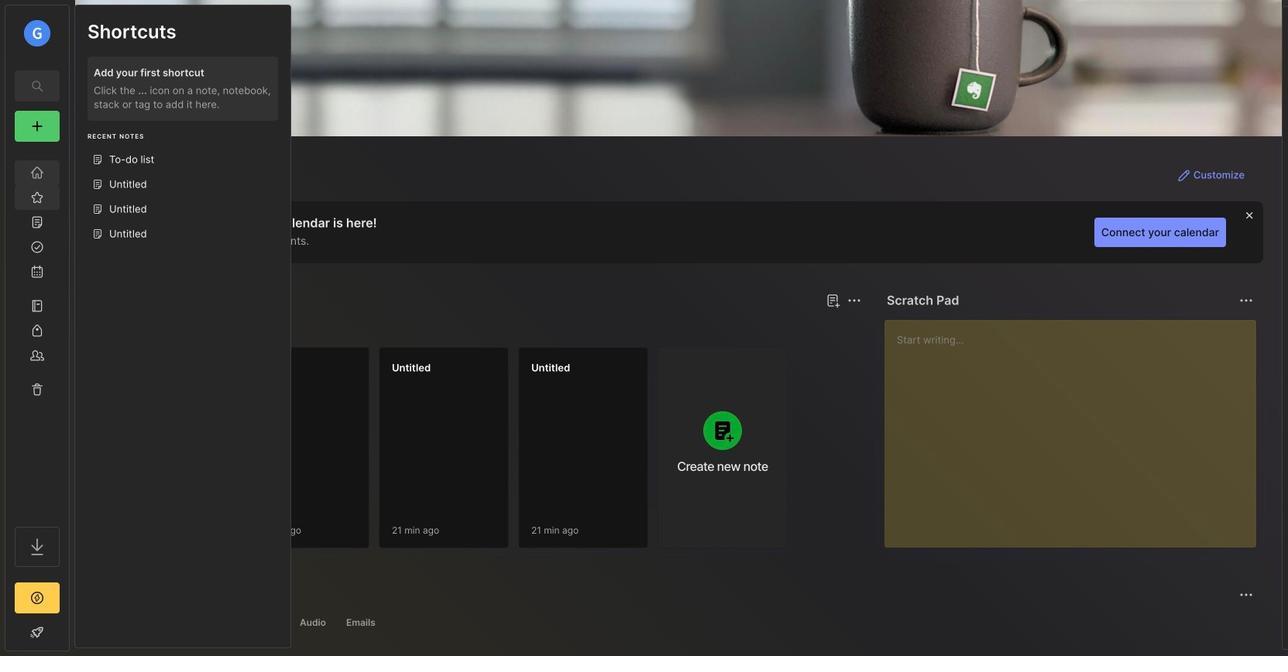 Task type: describe. For each thing, give the bounding box(es) containing it.
Help and Learning task checklist field
[[5, 620, 69, 645]]

Account field
[[5, 18, 69, 49]]

Start writing… text field
[[897, 320, 1256, 535]]

edit search image
[[28, 77, 46, 95]]

main element
[[0, 0, 74, 656]]

home image
[[29, 165, 45, 181]]

tree inside main "element"
[[5, 151, 69, 513]]



Task type: vqa. For each thing, say whether or not it's contained in the screenshot.
TREE
yes



Task type: locate. For each thing, give the bounding box(es) containing it.
tab
[[103, 319, 149, 338], [103, 614, 162, 632], [221, 614, 287, 632], [293, 614, 333, 632], [339, 614, 383, 632]]

account image
[[24, 20, 50, 46]]

tree
[[5, 151, 69, 513]]

click to expand image
[[68, 628, 79, 646]]

upgrade image
[[28, 589, 46, 608]]

row group
[[100, 347, 797, 558]]

tab list
[[103, 614, 1252, 632]]



